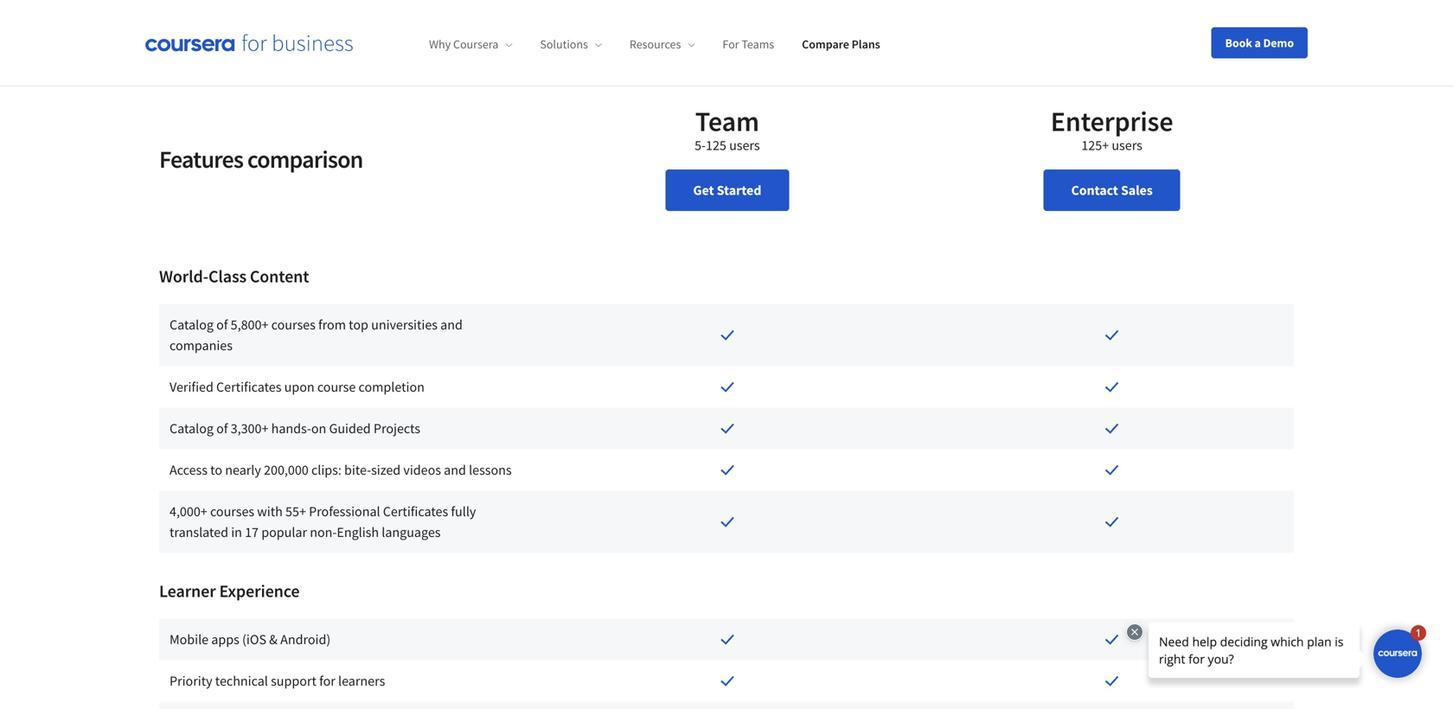 Task type: vqa. For each thing, say whether or not it's contained in the screenshot.
catalog of 5,800+ courses from top universities and companies
yes



Task type: locate. For each thing, give the bounding box(es) containing it.
comparison
[[247, 144, 363, 174]]

to
[[210, 462, 222, 479]]

bite-
[[344, 462, 371, 479]]

technical
[[215, 673, 268, 690]]

0 horizontal spatial courses
[[210, 503, 254, 520]]

compare plans link
[[802, 37, 880, 52]]

of for 5,800+
[[216, 316, 228, 334]]

hands-
[[271, 420, 311, 437]]

catalog up companies at the left
[[170, 316, 214, 334]]

catalog
[[170, 316, 214, 334], [170, 420, 214, 437]]

1 catalog from the top
[[170, 316, 214, 334]]

for teams link
[[723, 37, 774, 52]]

1 vertical spatial certificates
[[383, 503, 448, 520]]

of left "5,800+"
[[216, 316, 228, 334]]

course
[[317, 379, 356, 396]]

0 horizontal spatial certificates
[[216, 379, 282, 396]]

learner experience
[[159, 581, 300, 602]]

125
[[706, 137, 727, 154]]

non-
[[310, 524, 337, 541]]

2 of from the top
[[216, 420, 228, 437]]

of for 3,300+
[[216, 420, 228, 437]]

1 horizontal spatial users
[[1112, 137, 1143, 154]]

1 of from the top
[[216, 316, 228, 334]]

demo
[[1264, 35, 1294, 51]]

1 vertical spatial catalog
[[170, 420, 214, 437]]

certificates up 3,300+
[[216, 379, 282, 396]]

courses inside catalog of 5,800+ courses from top universities and companies
[[271, 316, 316, 334]]

mobile apps (ios & android)
[[170, 631, 331, 648]]

0 horizontal spatial users
[[729, 137, 760, 154]]

videos
[[403, 462, 441, 479]]

users right 125+
[[1112, 137, 1143, 154]]

125+
[[1082, 137, 1109, 154]]

with
[[257, 503, 283, 520]]

teams
[[742, 37, 774, 52]]

of left 3,300+
[[216, 420, 228, 437]]

team 5-125 users
[[695, 104, 760, 154]]

0 vertical spatial courses
[[271, 316, 316, 334]]

of
[[216, 316, 228, 334], [216, 420, 228, 437]]

for
[[723, 37, 739, 52]]

1 horizontal spatial certificates
[[383, 503, 448, 520]]

catalog down verified
[[170, 420, 214, 437]]

catalog of 3,300+ hands-on guided projects
[[170, 420, 420, 437]]

1 users from the left
[[729, 137, 760, 154]]

&
[[269, 631, 278, 648]]

android)
[[280, 631, 331, 648]]

fully
[[451, 503, 476, 520]]

0 vertical spatial of
[[216, 316, 228, 334]]

certificates up languages
[[383, 503, 448, 520]]

users
[[729, 137, 760, 154], [1112, 137, 1143, 154]]

courses inside 4,000+ courses with 55+ professional certificates fully translated in 17 popular non-english languages
[[210, 503, 254, 520]]

0 vertical spatial catalog
[[170, 316, 214, 334]]

enterprise 125+ users
[[1051, 104, 1174, 154]]

17
[[245, 524, 259, 541]]

courses up 'in'
[[210, 503, 254, 520]]

courses left from
[[271, 316, 316, 334]]

resources link
[[630, 37, 695, 52]]

(ios
[[242, 631, 266, 648]]

sized
[[371, 462, 401, 479]]

features
[[159, 144, 243, 174]]

clips:
[[311, 462, 342, 479]]

world-class content
[[159, 266, 309, 287]]

access to nearly 200,000 clips: bite-sized videos and lessons
[[170, 462, 512, 479]]

started
[[717, 182, 762, 199]]

universities
[[371, 316, 438, 334]]

certificates
[[216, 379, 282, 396], [383, 503, 448, 520]]

catalog for catalog of 3,300+ hands-on guided projects
[[170, 420, 214, 437]]

from
[[318, 316, 346, 334]]

55+
[[286, 503, 306, 520]]

book
[[1225, 35, 1253, 51]]

professional
[[309, 503, 380, 520]]

0 vertical spatial and
[[440, 316, 463, 334]]

2 catalog from the top
[[170, 420, 214, 437]]

and inside catalog of 5,800+ courses from top universities and companies
[[440, 316, 463, 334]]

features comparison
[[159, 144, 363, 174]]

apps
[[211, 631, 239, 648]]

and
[[440, 316, 463, 334], [444, 462, 466, 479]]

lessons
[[469, 462, 512, 479]]

and right videos
[[444, 462, 466, 479]]

why coursera link
[[429, 37, 512, 52]]

catalog inside catalog of 5,800+ courses from top universities and companies
[[170, 316, 214, 334]]

0 vertical spatial certificates
[[216, 379, 282, 396]]

users right "125"
[[729, 137, 760, 154]]

users inside 'team 5-125 users'
[[729, 137, 760, 154]]

2 users from the left
[[1112, 137, 1143, 154]]

courses
[[271, 316, 316, 334], [210, 503, 254, 520]]

200,000
[[264, 462, 309, 479]]

compare plans
[[802, 37, 880, 52]]

certificates inside 4,000+ courses with 55+ professional certificates fully translated in 17 popular non-english languages
[[383, 503, 448, 520]]

users inside enterprise 125+ users
[[1112, 137, 1143, 154]]

1 vertical spatial courses
[[210, 503, 254, 520]]

and right universities
[[440, 316, 463, 334]]

get started link
[[666, 170, 789, 211]]

1 vertical spatial of
[[216, 420, 228, 437]]

1 horizontal spatial courses
[[271, 316, 316, 334]]

of inside catalog of 5,800+ courses from top universities and companies
[[216, 316, 228, 334]]



Task type: describe. For each thing, give the bounding box(es) containing it.
5-
[[695, 137, 706, 154]]

verified certificates upon course completion
[[170, 379, 425, 396]]

enterprise
[[1051, 104, 1174, 138]]

experience
[[219, 581, 300, 602]]

1 vertical spatial and
[[444, 462, 466, 479]]

upon
[[284, 379, 315, 396]]

for teams
[[723, 37, 774, 52]]

compare
[[802, 37, 849, 52]]

sales
[[1121, 182, 1153, 199]]

mobile
[[170, 631, 209, 648]]

verified
[[170, 379, 214, 396]]

world-
[[159, 266, 208, 287]]

team
[[695, 104, 760, 138]]

4,000+ courses with 55+ professional certificates fully translated in 17 popular non-english languages
[[170, 503, 476, 541]]

3,300+
[[231, 420, 269, 437]]

on
[[311, 420, 326, 437]]

plans
[[852, 37, 880, 52]]

guided
[[329, 420, 371, 437]]

projects
[[374, 420, 420, 437]]

get
[[693, 182, 714, 199]]

why
[[429, 37, 451, 52]]

resources
[[630, 37, 681, 52]]

priority
[[170, 673, 212, 690]]

completion
[[359, 379, 425, 396]]

english
[[337, 524, 379, 541]]

languages
[[382, 524, 441, 541]]

translated
[[170, 524, 228, 541]]

coursera
[[453, 37, 499, 52]]

get started
[[693, 182, 762, 199]]

access
[[170, 462, 208, 479]]

book a demo
[[1225, 35, 1294, 51]]

catalog of 5,800+ courses from top universities and companies
[[170, 316, 463, 354]]

why coursera
[[429, 37, 499, 52]]

a
[[1255, 35, 1261, 51]]

contact sales link
[[1044, 170, 1181, 211]]

solutions
[[540, 37, 588, 52]]

contact
[[1071, 182, 1118, 199]]

coursera for business image
[[145, 34, 353, 52]]

support
[[271, 673, 317, 690]]

for
[[319, 673, 336, 690]]

catalog for catalog of 5,800+ courses from top universities and companies
[[170, 316, 214, 334]]

companies
[[170, 337, 233, 354]]

in
[[231, 524, 242, 541]]

contact sales
[[1071, 182, 1153, 199]]

learners
[[338, 673, 385, 690]]

class
[[208, 266, 247, 287]]

4,000+
[[170, 503, 207, 520]]

book a demo button
[[1212, 27, 1308, 58]]

priority technical support for learners
[[170, 673, 385, 690]]

learner
[[159, 581, 216, 602]]

nearly
[[225, 462, 261, 479]]

top
[[349, 316, 368, 334]]

solutions link
[[540, 37, 602, 52]]

content
[[250, 266, 309, 287]]

5,800+
[[231, 316, 269, 334]]

popular
[[261, 524, 307, 541]]



